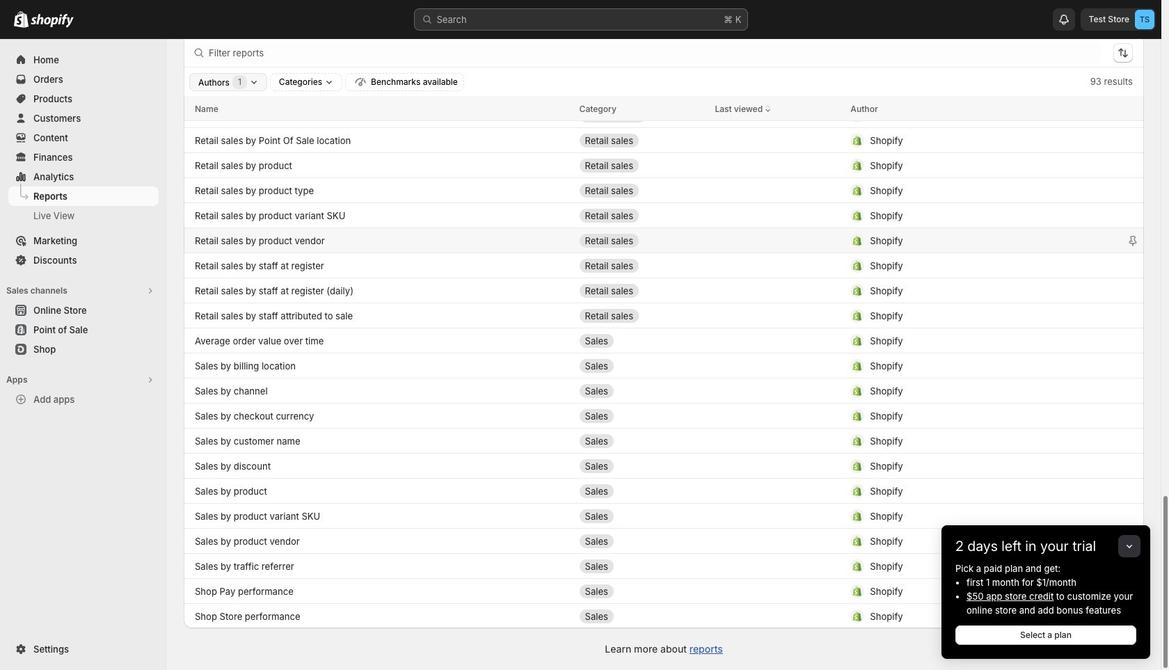 Task type: locate. For each thing, give the bounding box(es) containing it.
20 row from the top
[[184, 428, 1145, 453]]

11 row from the top
[[184, 203, 1145, 228]]

21 row from the top
[[184, 453, 1145, 478]]

row
[[184, 0, 1145, 2], [184, 2, 1145, 27], [184, 27, 1145, 52], [184, 52, 1145, 77], [184, 77, 1145, 102], [184, 96, 1145, 121], [184, 102, 1145, 127], [184, 127, 1145, 152], [184, 152, 1145, 178], [184, 178, 1145, 203], [184, 203, 1145, 228], [184, 228, 1145, 253], [184, 253, 1145, 278], [184, 278, 1145, 303], [184, 303, 1145, 328], [184, 328, 1145, 353], [184, 353, 1145, 378], [184, 378, 1145, 403], [184, 403, 1145, 428], [184, 428, 1145, 453], [184, 453, 1145, 478], [184, 478, 1145, 503], [184, 503, 1145, 528], [184, 528, 1145, 553], [184, 553, 1145, 579], [184, 579, 1145, 604], [184, 604, 1145, 629]]

19 row from the top
[[184, 403, 1145, 428]]

16 row from the top
[[184, 328, 1145, 353]]

13 row from the top
[[184, 253, 1145, 278]]

25 row from the top
[[184, 553, 1145, 579]]

14 row from the top
[[184, 278, 1145, 303]]

shopify image
[[14, 11, 29, 28], [31, 14, 74, 28]]

test store image
[[1135, 10, 1155, 29]]

15 row from the top
[[184, 303, 1145, 328]]

Filter reports text field
[[209, 42, 1103, 64]]

7 row from the top
[[184, 102, 1145, 127]]

18 row from the top
[[184, 378, 1145, 403]]

cell
[[195, 4, 568, 26], [580, 4, 704, 26], [715, 4, 840, 26], [851, 4, 1100, 26], [580, 29, 704, 51], [715, 29, 840, 51], [851, 29, 1100, 51], [580, 54, 704, 76], [715, 54, 840, 76], [851, 54, 1100, 76], [580, 79, 704, 101], [715, 79, 840, 101], [851, 79, 1100, 101], [580, 104, 704, 126], [715, 104, 840, 126], [851, 104, 1100, 126], [580, 129, 704, 151], [851, 129, 1100, 151], [580, 154, 704, 176], [715, 154, 840, 176], [851, 154, 1100, 176], [580, 179, 704, 202], [851, 179, 1100, 202], [580, 204, 704, 227], [715, 204, 840, 227], [851, 204, 1100, 227], [580, 229, 704, 252], [715, 229, 840, 252], [851, 229, 1100, 252], [580, 254, 704, 277], [715, 254, 840, 277], [851, 254, 1100, 277], [580, 280, 704, 302], [851, 280, 1100, 302], [580, 305, 704, 327], [715, 305, 840, 327], [851, 305, 1100, 327], [580, 330, 704, 352], [851, 330, 1100, 352], [580, 355, 704, 377], [715, 355, 840, 377], [851, 355, 1100, 377], [580, 380, 704, 402], [851, 380, 1100, 402], [580, 405, 704, 427], [715, 405, 840, 427], [851, 405, 1100, 427], [580, 430, 704, 452], [851, 430, 1100, 452], [580, 455, 704, 477], [715, 455, 840, 477], [851, 455, 1100, 477], [580, 480, 704, 502], [851, 480, 1100, 502], [580, 505, 704, 527], [715, 505, 840, 527], [851, 505, 1100, 527], [580, 530, 704, 552], [851, 530, 1100, 552], [580, 555, 704, 577], [715, 555, 840, 577], [851, 555, 1100, 577], [580, 580, 704, 603], [851, 580, 1100, 603], [580, 605, 704, 628], [715, 605, 840, 628], [851, 605, 1100, 628]]

23 row from the top
[[184, 503, 1145, 528]]

9 row from the top
[[184, 152, 1145, 178]]

24 row from the top
[[184, 528, 1145, 553]]

6 row from the top
[[184, 96, 1145, 121]]



Task type: describe. For each thing, give the bounding box(es) containing it.
5 row from the top
[[184, 77, 1145, 102]]

26 row from the top
[[184, 579, 1145, 604]]

8 row from the top
[[184, 127, 1145, 152]]

10 row from the top
[[184, 178, 1145, 203]]

22 row from the top
[[184, 478, 1145, 503]]

list of reports table
[[184, 0, 1145, 629]]

1 row from the top
[[184, 0, 1145, 2]]

2 row from the top
[[184, 2, 1145, 27]]

1 horizontal spatial shopify image
[[31, 14, 74, 28]]

3 row from the top
[[184, 27, 1145, 52]]

12 row from the top
[[184, 228, 1145, 253]]

4 row from the top
[[184, 52, 1145, 77]]

0 horizontal spatial shopify image
[[14, 11, 29, 28]]

17 row from the top
[[184, 353, 1145, 378]]

27 row from the top
[[184, 604, 1145, 629]]



Task type: vqa. For each thing, say whether or not it's contained in the screenshot.
YYYY-MM-DD text field
no



